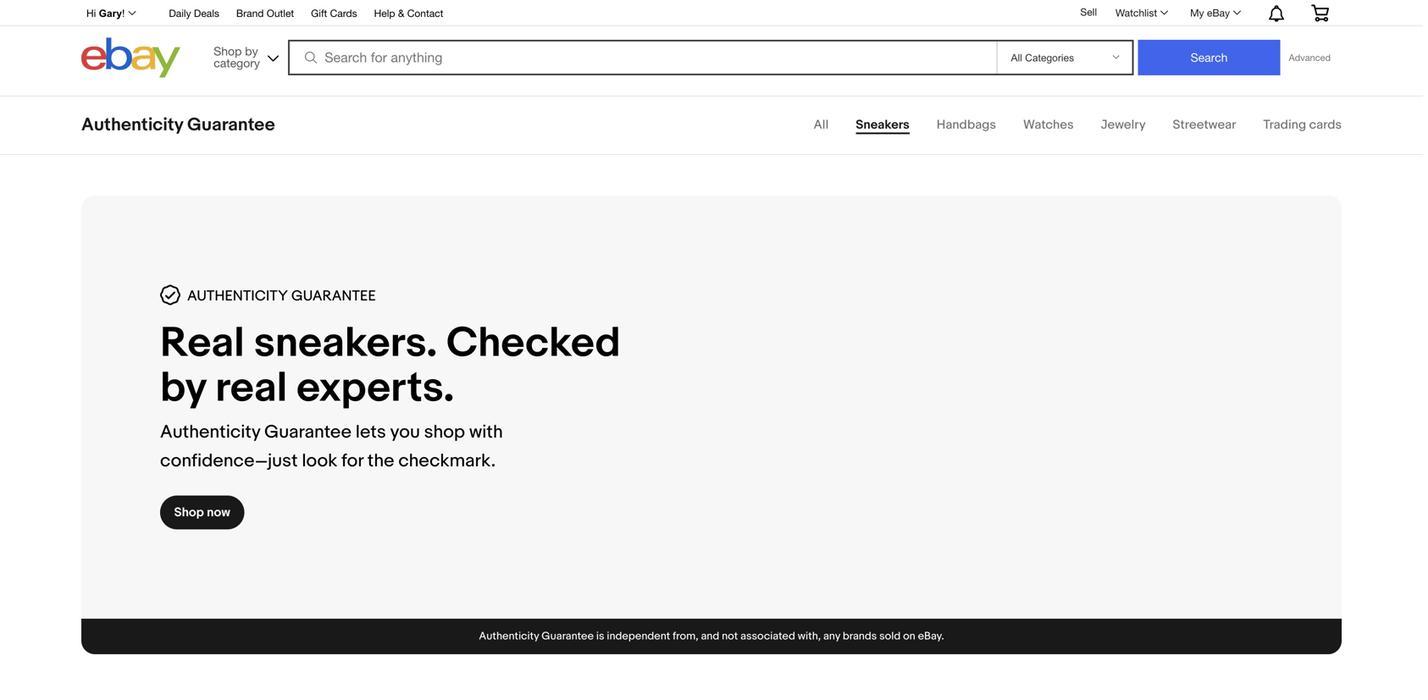 Task type: describe. For each thing, give the bounding box(es) containing it.
cards
[[1309, 117, 1342, 133]]

guarantee up sneakers.
[[291, 288, 376, 305]]

not
[[722, 630, 738, 643]]

trading
[[1263, 117, 1306, 133]]

brand
[[236, 7, 264, 19]]

help & contact link
[[374, 5, 443, 23]]

with
[[469, 421, 503, 443]]

real sneakers. checked by real experts. authenticity guarantee lets you shop with confidence—just look for the checkmark.
[[160, 319, 621, 472]]

is
[[596, 630, 604, 643]]

shop for shop now
[[174, 505, 204, 521]]

deals
[[194, 7, 219, 19]]

three people's legs forming a triangle shape with green new balance, yellow nike, and brown gucci shoes touching in the center on a light gray background. image
[[81, 196, 1342, 619]]

daily
[[169, 7, 191, 19]]

contact
[[407, 7, 443, 19]]

watches link
[[1023, 117, 1074, 133]]

independent
[[607, 630, 670, 643]]

handbags
[[937, 117, 996, 133]]

authenticity guarantee is independent from, and not associated with, any brands sold on ebay.
[[479, 630, 944, 643]]

streetwear link
[[1173, 117, 1236, 133]]

&
[[398, 7, 404, 19]]

now
[[207, 505, 230, 521]]

real
[[215, 363, 287, 414]]

authenticity guarantee inside real sneakers. checked by real experts. group
[[187, 288, 376, 305]]

cards
[[330, 7, 357, 19]]

you
[[390, 421, 420, 443]]

jewelry
[[1101, 117, 1146, 133]]

associated
[[741, 630, 795, 643]]

shop by category
[[214, 44, 260, 70]]

watches
[[1023, 117, 1074, 133]]

shop by category button
[[206, 38, 282, 74]]

gift cards link
[[311, 5, 357, 23]]

trading cards link
[[1263, 117, 1342, 133]]

brand outlet
[[236, 7, 294, 19]]

guarantee inside real sneakers. checked by real experts. authenticity guarantee lets you shop with confidence—just look for the checkmark.
[[264, 421, 352, 443]]

advanced link
[[1281, 41, 1339, 75]]

sneakers.
[[254, 319, 437, 369]]

all
[[814, 117, 829, 133]]

sell link
[[1073, 6, 1105, 18]]

with,
[[798, 630, 821, 643]]

category
[[214, 56, 260, 70]]

brand outlet link
[[236, 5, 294, 23]]

for
[[342, 450, 363, 472]]

real sneakers. checked by real experts. group
[[41, 196, 1383, 655]]

confidence—just
[[160, 450, 298, 472]]

gift cards
[[311, 7, 357, 19]]



Task type: vqa. For each thing, say whether or not it's contained in the screenshot.
Free 1-2 day shipping
no



Task type: locate. For each thing, give the bounding box(es) containing it.
0 vertical spatial shop
[[214, 44, 242, 58]]

trading cards
[[1263, 117, 1342, 133]]

outlet
[[267, 7, 294, 19]]

0 vertical spatial authenticity guarantee
[[81, 114, 275, 136]]

by left real
[[160, 363, 206, 414]]

1 vertical spatial shop
[[174, 505, 204, 521]]

none submit inside shop by category banner
[[1138, 40, 1281, 75]]

hi gary !
[[86, 8, 125, 19]]

guarantee left the is
[[542, 630, 594, 643]]

0 horizontal spatial by
[[160, 363, 206, 414]]

by inside real sneakers. checked by real experts. authenticity guarantee lets you shop with confidence—just look for the checkmark.
[[160, 363, 206, 414]]

your shopping cart image
[[1311, 4, 1330, 21]]

from,
[[673, 630, 699, 643]]

all link
[[814, 117, 829, 133]]

sold
[[879, 630, 901, 643]]

help & contact
[[374, 7, 443, 19]]

ebay
[[1207, 7, 1230, 19]]

by down brand
[[245, 44, 258, 58]]

daily deals
[[169, 7, 219, 19]]

daily deals link
[[169, 5, 219, 23]]

by inside the shop by category
[[245, 44, 258, 58]]

and
[[701, 630, 719, 643]]

1 horizontal spatial shop
[[214, 44, 242, 58]]

shop for shop by category
[[214, 44, 242, 58]]

checked
[[446, 319, 621, 369]]

my
[[1190, 7, 1204, 19]]

advanced
[[1289, 52, 1331, 63]]

account navigation
[[77, 0, 1342, 26]]

1 horizontal spatial by
[[245, 44, 258, 58]]

any
[[823, 630, 840, 643]]

checkmark.
[[398, 450, 496, 472]]

ebay.
[[918, 630, 944, 643]]

shop
[[424, 421, 465, 443]]

0 horizontal spatial shop
[[174, 505, 204, 521]]

brands
[[843, 630, 877, 643]]

guarantee
[[187, 114, 275, 136], [291, 288, 376, 305], [264, 421, 352, 443], [542, 630, 594, 643]]

guarantee down category at the left top of page
[[187, 114, 275, 136]]

handbags link
[[937, 117, 996, 133]]

shop inside real sneakers. checked by real experts. group
[[174, 505, 204, 521]]

authenticity
[[81, 114, 183, 136], [187, 288, 288, 305], [160, 421, 260, 443], [479, 630, 539, 643]]

guarantee up the look
[[264, 421, 352, 443]]

sneakers link
[[856, 117, 910, 134]]

!
[[122, 8, 125, 19]]

gary
[[99, 8, 122, 19]]

on
[[903, 630, 916, 643]]

0 vertical spatial by
[[245, 44, 258, 58]]

my ebay
[[1190, 7, 1230, 19]]

watchlist
[[1116, 7, 1157, 19]]

1 vertical spatial by
[[160, 363, 206, 414]]

shop down deals
[[214, 44, 242, 58]]

gift
[[311, 7, 327, 19]]

experts.
[[297, 363, 454, 414]]

watchlist link
[[1106, 3, 1176, 23]]

None submit
[[1138, 40, 1281, 75]]

lets
[[356, 421, 386, 443]]

my ebay link
[[1181, 3, 1249, 23]]

hi
[[86, 8, 96, 19]]

shop now
[[174, 505, 230, 521]]

look
[[302, 450, 337, 472]]

Search for anything text field
[[291, 42, 993, 74]]

authenticity guarantee
[[81, 114, 275, 136], [187, 288, 376, 305]]

by
[[245, 44, 258, 58], [160, 363, 206, 414]]

authenticity inside real sneakers. checked by real experts. authenticity guarantee lets you shop with confidence—just look for the checkmark.
[[160, 421, 260, 443]]

the
[[367, 450, 394, 472]]

help
[[374, 7, 395, 19]]

sneakers
[[856, 117, 910, 133]]

jewelry link
[[1101, 117, 1146, 133]]

sell
[[1081, 6, 1097, 18]]

streetwear
[[1173, 117, 1236, 133]]

1 vertical spatial authenticity guarantee
[[187, 288, 376, 305]]

shop inside the shop by category
[[214, 44, 242, 58]]

shop now link
[[160, 496, 244, 530]]

shop left now
[[174, 505, 204, 521]]

shop
[[214, 44, 242, 58], [174, 505, 204, 521]]

shop by category banner
[[77, 0, 1342, 82]]

real
[[160, 319, 245, 369]]



